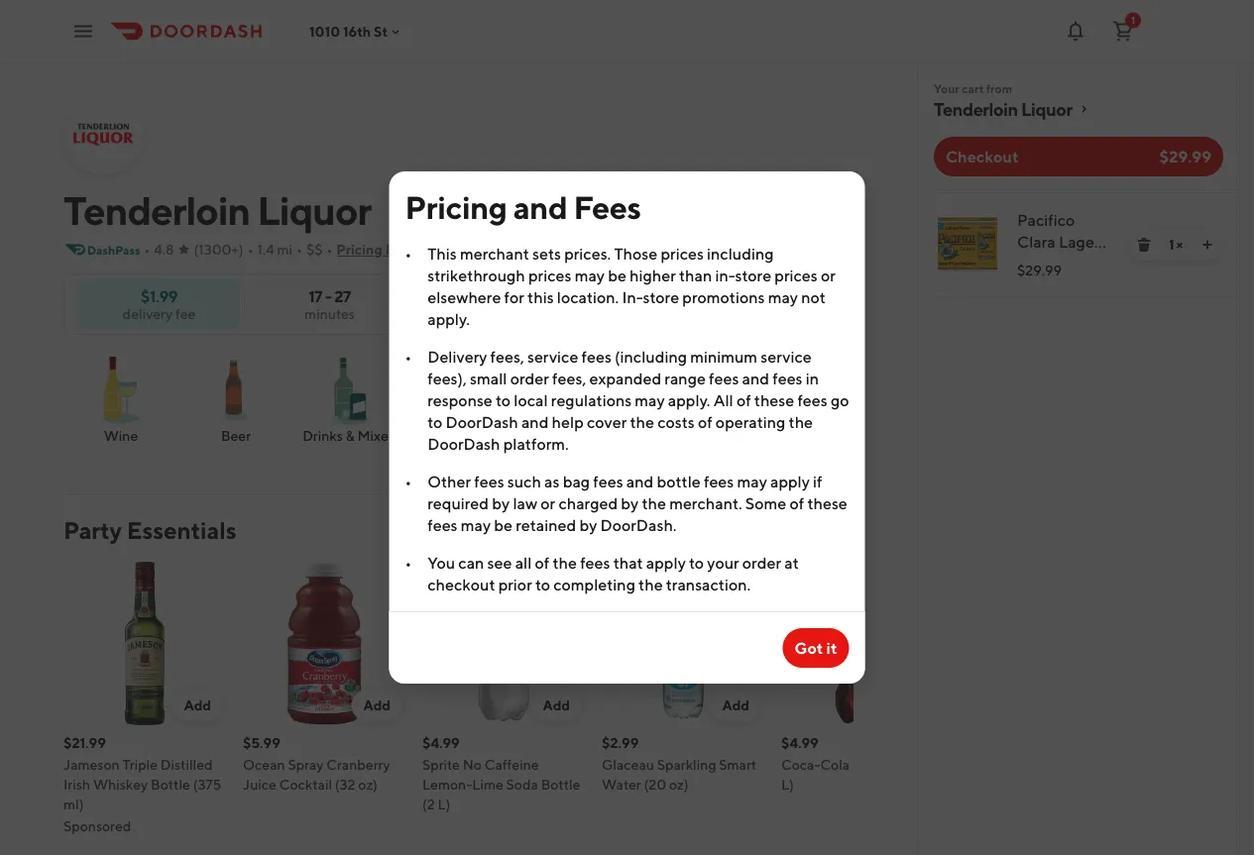Task type: describe. For each thing, give the bounding box(es) containing it.
other fees such as bag fees and bottle fees may apply if required by law or charged by the merchant.  some of these fees may be retained by doordash.
[[428, 473, 848, 535]]

fees left such
[[474, 473, 504, 491]]

1 for 1
[[1132, 14, 1136, 26]]

(including
[[615, 348, 687, 366]]

location.
[[557, 288, 619, 307]]

lime
[[472, 777, 504, 793]]

coca-
[[781, 757, 821, 774]]

1 horizontal spatial &
[[385, 241, 395, 258]]

2 service from the left
[[761, 348, 812, 366]]

pricing and fees alert dialog
[[389, 172, 865, 684]]

and up the sets
[[513, 188, 568, 226]]

these inside other fees such as bag fees and bottle fees may apply if required by law or charged by the merchant.  some of these fees may be retained by doordash.
[[808, 494, 848, 513]]

wine image
[[85, 355, 157, 426]]

saved button
[[763, 295, 854, 326]]

your cart from
[[934, 81, 1013, 95]]

pricing & fees button
[[337, 234, 428, 266]]

law
[[513, 494, 538, 513]]

glaceau
[[602, 757, 655, 774]]

remove item from cart image
[[1137, 237, 1152, 253]]

$4.99 for $4.99 sprite no caffeine lemon-lime soda bottle (2 l)
[[422, 735, 460, 752]]

vodka link
[[417, 355, 516, 446]]

1 add from the left
[[184, 698, 211, 714]]

all
[[515, 554, 532, 573]]

pacifico clara lager mexican beer can (12 oz x 12 ct) image
[[938, 215, 998, 275]]

0 horizontal spatial tenderloin liquor
[[63, 186, 371, 234]]

pricing inside alert dialog
[[405, 188, 507, 226]]

17 - 27 minutes
[[305, 287, 355, 322]]

to down small
[[496, 391, 511, 410]]

$21.99
[[63, 735, 106, 752]]

sets
[[533, 244, 561, 263]]

your
[[707, 554, 739, 573]]

$1.99
[[141, 287, 178, 305]]

delivery
[[428, 348, 487, 366]]

17
[[309, 287, 322, 305]]

tequila image
[[776, 355, 847, 426]]

you can see all of the fees that apply to your order at checkout prior to completing the transaction.
[[428, 554, 799, 595]]

wine
[[104, 428, 138, 444]]

& for drinks & mixers
[[346, 428, 355, 444]]

glaceau sparkling smart water (20 oz) image
[[602, 562, 766, 726]]

spray
[[288, 757, 324, 774]]

apply inside other fees such as bag fees and bottle fees may apply if required by law or charged by the merchant.  some of these fees may be retained by doordash.
[[771, 473, 810, 491]]

whiskey image
[[661, 355, 732, 426]]

and down minimum
[[742, 369, 770, 388]]

$4.99 sprite no caffeine lemon-lime soda bottle (2 l)
[[422, 735, 581, 813]]

seltzers & more
[[532, 428, 630, 444]]

1 vertical spatial fees,
[[552, 369, 586, 388]]

• right "$$"
[[327, 241, 333, 258]]

local
[[514, 391, 548, 410]]

including
[[707, 244, 774, 263]]

ocean spray cranberry juice cocktail (32 oz) image
[[243, 562, 407, 726]]

(1300+)
[[194, 241, 244, 258]]

caffeine
[[485, 757, 539, 774]]

transaction.
[[666, 576, 751, 595]]

• left this
[[405, 244, 412, 263]]

tequila
[[788, 428, 834, 444]]

vodka
[[446, 428, 486, 444]]

range
[[665, 369, 706, 388]]

or inside other fees such as bag fees and bottle fees may apply if required by law or charged by the merchant.  some of these fees may be retained by doordash.
[[541, 494, 556, 513]]

1 horizontal spatial liquor
[[1021, 98, 1073, 120]]

to down response
[[428, 413, 443, 432]]

soda inside $4.99 sprite no caffeine lemon-lime soda bottle (2 l)
[[506, 777, 538, 793]]

the down 'that'
[[639, 576, 663, 595]]

0 horizontal spatial prices
[[529, 266, 572, 285]]

got it
[[795, 639, 838, 658]]

to up the transaction.
[[689, 554, 704, 573]]

order inside delivery fees, service fees (including minimum service fees), small order fees, expanded range fees and fees in response to local regulations may apply. all of these fees go to doordash and help cover the costs of operating the doordash platform.
[[510, 369, 549, 388]]

seltzers & more image
[[545, 355, 617, 426]]

of inside other fees such as bag fees and bottle fees may apply if required by law or charged by the merchant.  some of these fees may be retained by doordash.
[[790, 494, 805, 513]]

merchant
[[460, 244, 529, 263]]

1 service from the left
[[528, 348, 579, 366]]

you
[[428, 554, 455, 573]]

1010 16th st button
[[309, 23, 404, 39]]

saved
[[802, 302, 842, 318]]

0 horizontal spatial by
[[492, 494, 510, 513]]

st
[[374, 23, 388, 39]]

higher
[[630, 266, 676, 285]]

2 horizontal spatial by
[[621, 494, 639, 513]]

help
[[552, 413, 584, 432]]

next image
[[822, 403, 838, 419]]

0 vertical spatial store
[[735, 266, 772, 285]]

oz) inside $5.99 ocean spray cranberry juice cocktail (32 oz)
[[358, 777, 378, 793]]

whiskey inside $21.99 jameson triple distilled irish whiskey bottle (375 ml) sponsored
[[93, 777, 148, 793]]

tequila link
[[762, 355, 861, 446]]

may left not
[[768, 288, 798, 307]]

$5.99 ocean spray cranberry juice cocktail (32 oz)
[[243, 735, 390, 793]]

from
[[987, 81, 1013, 95]]

1 button
[[1104, 11, 1143, 51]]

merchant.
[[670, 494, 742, 513]]

1 horizontal spatial prices
[[661, 244, 704, 263]]

sparkling
[[657, 757, 717, 774]]

may up some
[[737, 473, 767, 491]]

some
[[746, 494, 787, 513]]

promotions
[[683, 288, 765, 307]]

strikethrough
[[428, 266, 525, 285]]

prior
[[499, 576, 532, 595]]

sponsored
[[63, 819, 131, 835]]

beer image
[[200, 355, 272, 426]]

$1.99 delivery fee
[[123, 287, 196, 322]]

1 horizontal spatial tenderloin
[[934, 98, 1018, 120]]

the inside other fees such as bag fees and bottle fees may apply if required by law or charged by the merchant.  some of these fees may be retained by doordash.
[[642, 494, 666, 513]]

$$
[[306, 241, 323, 258]]

more
[[597, 428, 630, 444]]

notification bell image
[[1064, 19, 1088, 43]]

$21.99 jameson triple distilled irish whiskey bottle (375 ml) sponsored
[[63, 735, 221, 835]]

(20
[[644, 777, 667, 793]]

other
[[428, 473, 471, 491]]

go
[[831, 391, 849, 410]]

all
[[714, 391, 734, 410]]

bottle inside $4.99 coca-cola soda bottle (2 l)
[[888, 757, 927, 774]]

fees),
[[428, 369, 467, 388]]

small
[[470, 369, 507, 388]]

in-
[[715, 266, 735, 285]]

it
[[827, 639, 838, 658]]

ocean
[[243, 757, 285, 774]]

triple
[[122, 757, 158, 774]]

1 items, open order cart image
[[1112, 19, 1136, 43]]

seltzers
[[532, 428, 582, 444]]

the left costs
[[630, 413, 655, 432]]

tenderloin liquor inside tenderloin liquor link
[[934, 98, 1073, 120]]

1 vertical spatial store
[[643, 288, 679, 307]]

lemon-
[[422, 777, 472, 793]]

order inside you can see all of the fees that apply to your order at checkout prior to completing the transaction.
[[743, 554, 782, 573]]

1 for 1 ×
[[1169, 237, 1174, 253]]

this
[[528, 288, 554, 307]]

smart
[[719, 757, 757, 774]]

operating
[[716, 413, 786, 432]]

party essentials
[[63, 516, 236, 544]]

cart
[[962, 81, 984, 95]]

minimum
[[690, 348, 758, 366]]

response
[[428, 391, 493, 410]]

this merchant sets prices.  those prices including strikethrough prices may be higher than in-store prices or elsewhere for this location. in-store promotions may not apply.
[[428, 244, 836, 329]]

beer
[[221, 428, 251, 444]]

charged
[[559, 494, 618, 513]]

vodka image
[[430, 355, 502, 426]]

(375
[[193, 777, 221, 793]]



Task type: locate. For each thing, give the bounding box(es) containing it.
$4.99 for $4.99 coca-cola soda bottle (2 l)
[[781, 735, 819, 752]]

• left the other
[[405, 473, 412, 491]]

whiskey
[[669, 428, 724, 444], [93, 777, 148, 793]]

×
[[1177, 237, 1183, 253]]

0 horizontal spatial bottle
[[151, 777, 190, 793]]

fees,
[[491, 348, 524, 366], [552, 369, 586, 388]]

0 vertical spatial fees
[[574, 188, 641, 226]]

may
[[575, 266, 605, 285], [768, 288, 798, 307], [635, 391, 665, 410], [737, 473, 767, 491], [461, 516, 491, 535]]

$2.99
[[602, 735, 639, 752]]

prices up not
[[775, 266, 818, 285]]

or up not
[[821, 266, 836, 285]]

whiskey down triple
[[93, 777, 148, 793]]

not
[[802, 288, 826, 307]]

fees up 'prices.'
[[574, 188, 641, 226]]

1 horizontal spatial or
[[821, 266, 836, 285]]

1 horizontal spatial l)
[[781, 777, 794, 793]]

party essentials link
[[63, 515, 236, 546]]

$4.99
[[422, 735, 460, 752], [781, 735, 819, 752]]

tenderloin liquor up (1300+)
[[63, 186, 371, 234]]

27
[[334, 287, 351, 305]]

minutes
[[305, 305, 355, 322]]

0 horizontal spatial service
[[528, 348, 579, 366]]

1 horizontal spatial fees,
[[552, 369, 586, 388]]

prices.
[[564, 244, 611, 263]]

$4.99 coca-cola soda bottle (2 l)
[[781, 735, 942, 793]]

0 horizontal spatial fees
[[397, 241, 428, 258]]

bag
[[563, 473, 590, 491]]

l) down lemon-
[[438, 797, 451, 813]]

1 horizontal spatial soda
[[853, 757, 885, 774]]

fee
[[175, 305, 196, 322]]

expanded
[[590, 369, 662, 388]]

l)
[[781, 777, 794, 793], [438, 797, 451, 813]]

$29.99 right pacifico clara lager mexican beer can (12 oz x 12 ct) image
[[1018, 262, 1062, 279]]

tenderloin liquor image
[[65, 97, 141, 173]]

1 inside button
[[1132, 14, 1136, 26]]

1 vertical spatial apply.
[[668, 391, 711, 410]]

in-
[[622, 288, 643, 307]]

3 add from the left
[[543, 698, 570, 714]]

that
[[614, 554, 643, 573]]

• right mi
[[297, 241, 302, 258]]

your
[[934, 81, 960, 95]]

pricing up this
[[405, 188, 507, 226]]

whiskey link
[[647, 355, 746, 446]]

tenderloin down your cart from at the top right
[[934, 98, 1018, 120]]

0 vertical spatial pricing
[[405, 188, 507, 226]]

0 horizontal spatial or
[[541, 494, 556, 513]]

l) inside $4.99 coca-cola soda bottle (2 l)
[[781, 777, 794, 793]]

• left delivery
[[405, 348, 412, 366]]

pricing
[[405, 188, 507, 226], [337, 241, 383, 258]]

service
[[528, 348, 579, 366], [761, 348, 812, 366]]

1 right notification bell image
[[1132, 14, 1136, 26]]

1 vertical spatial doordash
[[428, 435, 500, 454]]

seltzers & more link
[[532, 355, 631, 446]]

may down required
[[461, 516, 491, 535]]

oz) down cranberry
[[358, 777, 378, 793]]

0 vertical spatial fees,
[[491, 348, 524, 366]]

be up in-
[[608, 266, 627, 285]]

0 horizontal spatial soda
[[506, 777, 538, 793]]

1 horizontal spatial store
[[735, 266, 772, 285]]

or
[[821, 266, 836, 285], [541, 494, 556, 513]]

1 vertical spatial $29.99
[[1018, 262, 1062, 279]]

pricing right "$$"
[[337, 241, 383, 258]]

be inside "this merchant sets prices.  those prices including strikethrough prices may be higher than in-store prices or elsewhere for this location. in-store promotions may not apply."
[[608, 266, 627, 285]]

drinks & mixers image
[[315, 355, 387, 426]]

fees up completing
[[580, 554, 610, 573]]

1 horizontal spatial bottle
[[541, 777, 581, 793]]

add up cranberry
[[363, 698, 391, 714]]

be up "see"
[[494, 516, 513, 535]]

0 vertical spatial or
[[821, 266, 836, 285]]

and inside other fees such as bag fees and bottle fees may apply if required by law or charged by the merchant.  some of these fees may be retained by doordash.
[[627, 473, 654, 491]]

0 vertical spatial l)
[[781, 777, 794, 793]]

to right 'prior'
[[535, 576, 550, 595]]

1 vertical spatial tenderloin liquor
[[63, 186, 371, 234]]

checkout
[[946, 147, 1019, 166]]

1 vertical spatial be
[[494, 516, 513, 535]]

jameson
[[63, 757, 120, 774]]

apply. down range
[[668, 391, 711, 410]]

0 vertical spatial apply.
[[428, 310, 470, 329]]

1 vertical spatial soda
[[506, 777, 538, 793]]

0 horizontal spatial fees,
[[491, 348, 524, 366]]

1 horizontal spatial 1
[[1169, 237, 1174, 253]]

by down charged
[[580, 516, 597, 535]]

in
[[806, 369, 819, 388]]

the up completing
[[553, 554, 577, 573]]

1 vertical spatial pricing
[[337, 241, 383, 258]]

may inside delivery fees, service fees (including minimum service fees), small order fees, expanded range fees and fees in response to local regulations may apply. all of these fees go to doordash and help cover the costs of operating the doordash platform.
[[635, 391, 665, 410]]

add for $2.99 glaceau sparkling smart water (20 oz)
[[722, 698, 750, 714]]

0 horizontal spatial liquor
[[257, 186, 371, 234]]

& left this
[[385, 241, 395, 258]]

& left more
[[585, 428, 594, 444]]

bottle down distilled
[[151, 777, 190, 793]]

this
[[428, 244, 457, 263]]

soda inside $4.99 coca-cola soda bottle (2 l)
[[853, 757, 885, 774]]

0 vertical spatial $29.99
[[1160, 147, 1212, 166]]

of inside you can see all of the fees that apply to your order at checkout prior to completing the transaction.
[[535, 554, 550, 573]]

those
[[614, 244, 658, 263]]

or up the retained
[[541, 494, 556, 513]]

& for seltzers & more
[[585, 428, 594, 444]]

1 $4.99 from the left
[[422, 735, 460, 752]]

such
[[508, 473, 541, 491]]

l) inside $4.99 sprite no caffeine lemon-lime soda bottle (2 l)
[[438, 797, 451, 813]]

tenderloin up 4.8
[[63, 186, 250, 234]]

may down expanded
[[635, 391, 665, 410]]

soda down caffeine
[[506, 777, 538, 793]]

required
[[428, 494, 489, 513]]

apply right 'that'
[[646, 554, 686, 573]]

irish
[[63, 777, 90, 793]]

doordash up the other
[[428, 435, 500, 454]]

these up operating
[[755, 391, 795, 410]]

1 horizontal spatial service
[[761, 348, 812, 366]]

-
[[325, 287, 332, 305]]

0 horizontal spatial &
[[346, 428, 355, 444]]

fees inside you can see all of the fees that apply to your order at checkout prior to completing the transaction.
[[580, 554, 610, 573]]

fees down minimum
[[709, 369, 739, 388]]

0 horizontal spatial 1
[[1132, 14, 1136, 26]]

doordash.
[[601, 516, 677, 535]]

order left at
[[743, 554, 782, 573]]

$4.99 up coca-
[[781, 735, 819, 752]]

service up 'local'
[[528, 348, 579, 366]]

open menu image
[[71, 19, 95, 43]]

drinks & mixers
[[303, 428, 399, 444]]

cocktail
[[279, 777, 332, 793]]

• left "1.4"
[[248, 241, 253, 258]]

liquor
[[1021, 98, 1073, 120], [257, 186, 371, 234]]

0 vertical spatial 1
[[1132, 14, 1136, 26]]

0 vertical spatial (2
[[930, 757, 942, 774]]

1 horizontal spatial apply.
[[668, 391, 711, 410]]

0 vertical spatial be
[[608, 266, 627, 285]]

1 vertical spatial apply
[[646, 554, 686, 573]]

0 horizontal spatial apply
[[646, 554, 686, 573]]

1 horizontal spatial pricing
[[405, 188, 507, 226]]

0 horizontal spatial these
[[755, 391, 795, 410]]

0 vertical spatial tenderloin
[[934, 98, 1018, 120]]

see
[[487, 554, 512, 573]]

2 $4.99 from the left
[[781, 735, 819, 752]]

1 vertical spatial 1
[[1169, 237, 1174, 253]]

0 horizontal spatial $29.99
[[1018, 262, 1062, 279]]

for
[[504, 288, 525, 307]]

0 horizontal spatial tenderloin
[[63, 186, 250, 234]]

ml)
[[63, 797, 84, 813]]

fees down 'in'
[[798, 391, 828, 410]]

and up platform.
[[522, 413, 549, 432]]

fees left 'in'
[[773, 369, 803, 388]]

(2 inside $4.99 sprite no caffeine lemon-lime soda bottle (2 l)
[[422, 797, 435, 813]]

1 horizontal spatial apply
[[771, 473, 810, 491]]

$4.99 inside $4.99 coca-cola soda bottle (2 l)
[[781, 735, 819, 752]]

1 horizontal spatial fees
[[574, 188, 641, 226]]

doordash down response
[[446, 413, 518, 432]]

0 horizontal spatial store
[[643, 288, 679, 307]]

fees up merchant. at the right
[[704, 473, 734, 491]]

&
[[385, 241, 395, 258], [346, 428, 355, 444], [585, 428, 594, 444]]

be
[[608, 266, 627, 285], [494, 516, 513, 535]]

oz) inside the $2.99 glaceau sparkling smart water (20 oz)
[[669, 777, 689, 793]]

• left you
[[405, 554, 412, 573]]

1 oz) from the left
[[358, 777, 378, 793]]

fees up strikethrough
[[397, 241, 428, 258]]

the up doordash.
[[642, 494, 666, 513]]

add up $4.99 sprite no caffeine lemon-lime soda bottle (2 l)
[[543, 698, 570, 714]]

apply. down elsewhere
[[428, 310, 470, 329]]

apply
[[771, 473, 810, 491], [646, 554, 686, 573]]

$4.99 inside $4.99 sprite no caffeine lemon-lime soda bottle (2 l)
[[422, 735, 460, 752]]

bottle right cola
[[888, 757, 927, 774]]

0 vertical spatial whiskey
[[669, 428, 724, 444]]

beer link
[[186, 355, 286, 446]]

tenderloin liquor link
[[934, 97, 1224, 121]]

0 horizontal spatial (2
[[422, 797, 435, 813]]

1 ×
[[1169, 237, 1183, 253]]

1.4
[[257, 241, 274, 258]]

and left bottle in the right bottom of the page
[[627, 473, 654, 491]]

store
[[735, 266, 772, 285], [643, 288, 679, 307]]

by up doordash.
[[621, 494, 639, 513]]

(32
[[335, 777, 356, 793]]

bottle inside $21.99 jameson triple distilled irish whiskey bottle (375 ml) sponsored
[[151, 777, 190, 793]]

add for $5.99 ocean spray cranberry juice cocktail (32 oz)
[[363, 698, 391, 714]]

pricing and fees
[[405, 188, 641, 226]]

fees up charged
[[593, 473, 623, 491]]

delivery
[[123, 305, 173, 322]]

1 horizontal spatial these
[[808, 494, 848, 513]]

fees inside alert dialog
[[574, 188, 641, 226]]

and
[[513, 188, 568, 226], [742, 369, 770, 388], [522, 413, 549, 432], [627, 473, 654, 491]]

these down the if
[[808, 494, 848, 513]]

1 horizontal spatial order
[[743, 554, 782, 573]]

1 vertical spatial (2
[[422, 797, 435, 813]]

& right drinks
[[346, 428, 355, 444]]

1 horizontal spatial whiskey
[[669, 428, 724, 444]]

2 add from the left
[[363, 698, 391, 714]]

the left next image
[[789, 413, 813, 432]]

retained
[[516, 516, 576, 535]]

bottle left the water
[[541, 777, 581, 793]]

1 horizontal spatial oz)
[[669, 777, 689, 793]]

4 add from the left
[[722, 698, 750, 714]]

4.8
[[154, 241, 174, 258]]

$4.99 up the sprite
[[422, 735, 460, 752]]

tenderloin liquor down from
[[934, 98, 1073, 120]]

• left 4.8
[[144, 241, 150, 258]]

add one to cart image
[[1200, 237, 1216, 253]]

2 horizontal spatial bottle
[[888, 757, 927, 774]]

tenderloin
[[934, 98, 1018, 120], [63, 186, 250, 234]]

(2 inside $4.99 coca-cola soda bottle (2 l)
[[930, 757, 942, 774]]

cranberry
[[327, 757, 390, 774]]

fees, up small
[[491, 348, 524, 366]]

completing
[[554, 576, 636, 595]]

sprite no caffeine lemon-lime soda bottle (2 l) image
[[422, 562, 586, 726]]

apply left the if
[[771, 473, 810, 491]]

1 horizontal spatial be
[[608, 266, 627, 285]]

0 vertical spatial tenderloin liquor
[[934, 98, 1073, 120]]

2 horizontal spatial prices
[[775, 266, 818, 285]]

0 horizontal spatial oz)
[[358, 777, 378, 793]]

cover
[[587, 413, 627, 432]]

1 vertical spatial liquor
[[257, 186, 371, 234]]

1 horizontal spatial by
[[580, 516, 597, 535]]

wine link
[[71, 355, 171, 446]]

0 vertical spatial doordash
[[446, 413, 518, 432]]

order up 'local'
[[510, 369, 549, 388]]

fees up expanded
[[582, 348, 612, 366]]

1 horizontal spatial (2
[[930, 757, 942, 774]]

1 horizontal spatial tenderloin liquor
[[934, 98, 1073, 120]]

0 vertical spatial soda
[[853, 757, 885, 774]]

oz) down sparkling
[[669, 777, 689, 793]]

2 oz) from the left
[[669, 777, 689, 793]]

apply. inside delivery fees, service fees (including minimum service fees), small order fees, expanded range fees and fees in response to local regulations may apply. all of these fees go to doordash and help cover the costs of operating the doordash platform.
[[668, 391, 711, 410]]

service up 'in'
[[761, 348, 812, 366]]

prices up than
[[661, 244, 704, 263]]

1 vertical spatial these
[[808, 494, 848, 513]]

fees down required
[[428, 516, 458, 535]]

platform.
[[504, 435, 569, 454]]

cola
[[821, 757, 850, 774]]

be inside other fees such as bag fees and bottle fees may apply if required by law or charged by the merchant.  some of these fees may be retained by doordash.
[[494, 516, 513, 535]]

juice
[[243, 777, 277, 793]]

these inside delivery fees, service fees (including minimum service fees), small order fees, expanded range fees and fees in response to local regulations may apply. all of these fees go to doordash and help cover the costs of operating the doordash platform.
[[755, 391, 795, 410]]

0 horizontal spatial whiskey
[[93, 777, 148, 793]]

soda right cola
[[853, 757, 885, 774]]

0 horizontal spatial apply.
[[428, 310, 470, 329]]

than
[[679, 266, 712, 285]]

order
[[510, 369, 549, 388], [743, 554, 782, 573]]

0 horizontal spatial be
[[494, 516, 513, 535]]

0 horizontal spatial l)
[[438, 797, 451, 813]]

bottle
[[888, 757, 927, 774], [151, 777, 190, 793], [541, 777, 581, 793]]

add up distilled
[[184, 698, 211, 714]]

store down higher
[[643, 288, 679, 307]]

may up location.
[[575, 266, 605, 285]]

1010 16th st
[[309, 23, 388, 39]]

1 vertical spatial whiskey
[[93, 777, 148, 793]]

1 vertical spatial or
[[541, 494, 556, 513]]

distilled
[[161, 757, 213, 774]]

0 vertical spatial these
[[755, 391, 795, 410]]

prices
[[661, 244, 704, 263], [529, 266, 572, 285], [775, 266, 818, 285]]

add up 'smart' on the right
[[722, 698, 750, 714]]

soda
[[853, 757, 885, 774], [506, 777, 538, 793]]

1 left ×
[[1169, 237, 1174, 253]]

1 vertical spatial order
[[743, 554, 782, 573]]

mixers
[[357, 428, 399, 444]]

l) down coca-
[[781, 777, 794, 793]]

essentials
[[127, 516, 236, 544]]

0 horizontal spatial $4.99
[[422, 735, 460, 752]]

1 horizontal spatial $29.99
[[1160, 147, 1212, 166]]

by
[[492, 494, 510, 513], [621, 494, 639, 513], [580, 516, 597, 535]]

1 vertical spatial l)
[[438, 797, 451, 813]]

0 horizontal spatial order
[[510, 369, 549, 388]]

add for $4.99 sprite no caffeine lemon-lime soda bottle (2 l)
[[543, 698, 570, 714]]

1 vertical spatial tenderloin
[[63, 186, 250, 234]]

0 vertical spatial apply
[[771, 473, 810, 491]]

2 horizontal spatial &
[[585, 428, 594, 444]]

$29.99 up ×
[[1160, 147, 1212, 166]]

prices down the sets
[[529, 266, 572, 285]]

$5.99
[[243, 735, 280, 752]]

0 vertical spatial order
[[510, 369, 549, 388]]

by left law
[[492, 494, 510, 513]]

elsewhere
[[428, 288, 501, 307]]

bottle inside $4.99 sprite no caffeine lemon-lime soda bottle (2 l)
[[541, 777, 581, 793]]

0 vertical spatial liquor
[[1021, 98, 1073, 120]]

fees, up regulations
[[552, 369, 586, 388]]

to
[[496, 391, 511, 410], [428, 413, 443, 432], [689, 554, 704, 573], [535, 576, 550, 595]]

drinks
[[303, 428, 343, 444]]

jameson triple distilled irish whiskey bottle (375 ml) image
[[63, 562, 227, 726]]

apply. inside "this merchant sets prices.  those prices including strikethrough prices may be higher than in-store prices or elsewhere for this location. in-store promotions may not apply."
[[428, 310, 470, 329]]

or inside "this merchant sets prices.  those prices including strikethrough prices may be higher than in-store prices or elsewhere for this location. in-store promotions may not apply."
[[821, 266, 836, 285]]

fees
[[574, 188, 641, 226], [397, 241, 428, 258]]

1 vertical spatial fees
[[397, 241, 428, 258]]

whiskey down all
[[669, 428, 724, 444]]

apply inside you can see all of the fees that apply to your order at checkout prior to completing the transaction.
[[646, 554, 686, 573]]

1 horizontal spatial $4.99
[[781, 735, 819, 752]]

store down including
[[735, 266, 772, 285]]

0 horizontal spatial pricing
[[337, 241, 383, 258]]



Task type: vqa. For each thing, say whether or not it's contained in the screenshot.
the Saved button
yes



